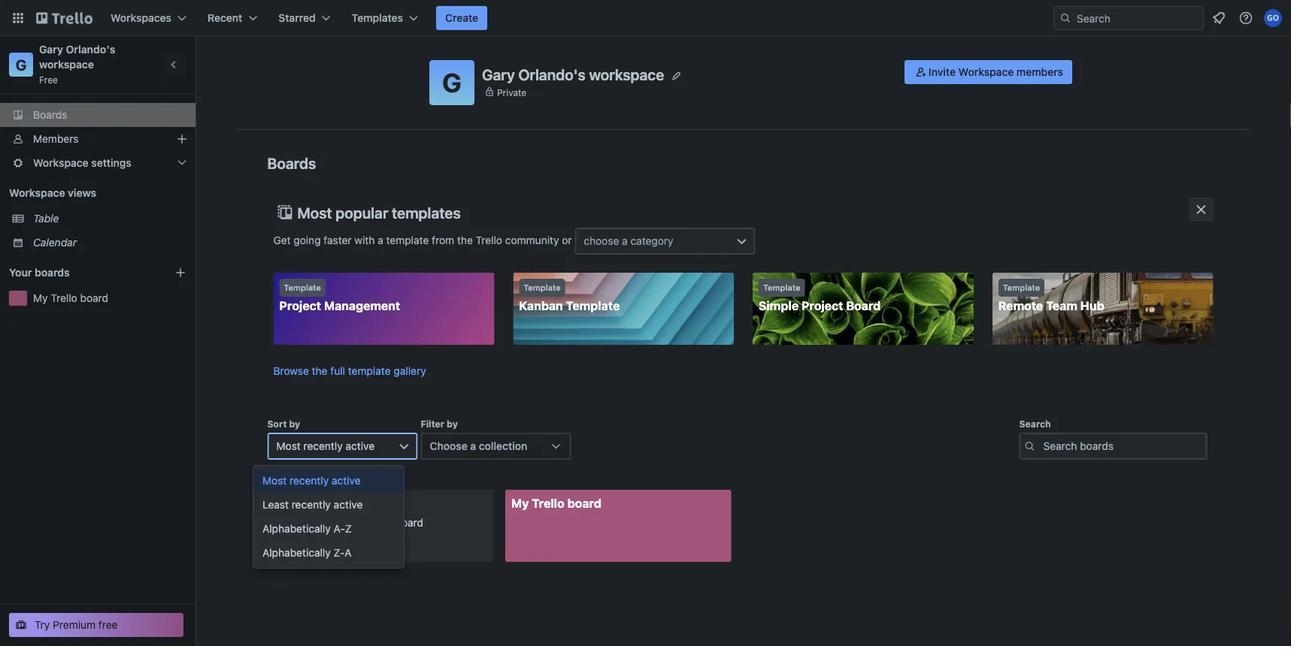 Task type: locate. For each thing, give the bounding box(es) containing it.
orlando's
[[66, 43, 115, 56], [519, 66, 586, 83]]

1 alphabetically from the top
[[263, 523, 331, 536]]

orlando's down back to home image
[[66, 43, 115, 56]]

template
[[284, 283, 321, 293], [524, 283, 561, 293], [763, 283, 801, 293], [1003, 283, 1040, 293], [566, 299, 620, 313]]

most recently active down sort by
[[276, 440, 375, 453]]

1 vertical spatial boards
[[267, 154, 316, 172]]

faster
[[324, 234, 352, 246]]

gary up "private"
[[482, 66, 515, 83]]

template down templates
[[386, 234, 429, 246]]

0 vertical spatial my
[[33, 292, 48, 305]]

2 project from the left
[[802, 299, 844, 313]]

templates button
[[343, 6, 427, 30]]

your
[[9, 267, 32, 279]]

0 vertical spatial gary
[[39, 43, 63, 56]]

alphabetically a-z
[[263, 523, 352, 536]]

by right sort at the bottom left
[[289, 419, 300, 429]]

1 project from the left
[[279, 299, 321, 313]]

g down switch to… image at left top
[[16, 56, 27, 73]]

alphabetically
[[263, 523, 331, 536], [263, 547, 331, 560]]

a for choose a category
[[622, 235, 628, 247]]

1 vertical spatial recently
[[290, 475, 329, 487]]

sort
[[267, 419, 287, 429]]

0 horizontal spatial the
[[312, 365, 328, 378]]

0 horizontal spatial my trello board link
[[33, 291, 187, 306]]

boards link
[[0, 103, 196, 127]]

sort by
[[267, 419, 300, 429]]

1 vertical spatial orlando's
[[519, 66, 586, 83]]

workspace settings
[[33, 157, 132, 169]]

most down sort by
[[276, 440, 301, 453]]

0 vertical spatial workspace
[[959, 66, 1014, 78]]

gallery
[[394, 365, 426, 378]]

2 by from the left
[[447, 419, 458, 429]]

your boards with 1 items element
[[9, 264, 152, 282]]

0 horizontal spatial create
[[337, 517, 370, 530]]

1 horizontal spatial my trello board link
[[505, 490, 732, 563]]

2 horizontal spatial a
[[622, 235, 628, 247]]

1 horizontal spatial by
[[447, 419, 458, 429]]

template simple project board
[[759, 283, 881, 313]]

1 horizontal spatial gary
[[482, 66, 515, 83]]

1 vertical spatial gary
[[482, 66, 515, 83]]

browse the full template gallery
[[273, 365, 426, 378]]

by
[[289, 419, 300, 429], [447, 419, 458, 429]]

most up going
[[297, 204, 332, 222]]

0 horizontal spatial boards
[[33, 109, 67, 121]]

project left board
[[802, 299, 844, 313]]

premium
[[53, 619, 96, 632]]

least recently active
[[263, 499, 363, 511]]

0 horizontal spatial a
[[378, 234, 383, 246]]

1 horizontal spatial my
[[511, 497, 529, 511]]

g link
[[9, 53, 33, 77]]

create inside "button"
[[445, 12, 479, 24]]

workspace for views
[[9, 187, 65, 199]]

project inside template project management
[[279, 299, 321, 313]]

create up g 'button'
[[445, 12, 479, 24]]

management
[[324, 299, 400, 313]]

gary orlando's workspace
[[482, 66, 664, 83]]

2 vertical spatial workspace
[[9, 187, 65, 199]]

my down your boards on the top
[[33, 292, 48, 305]]

alphabetically for alphabetically a-z
[[263, 523, 331, 536]]

2 vertical spatial active
[[334, 499, 363, 511]]

orlando's for gary orlando's workspace free
[[66, 43, 115, 56]]

workspace navigation collapse icon image
[[164, 54, 185, 75]]

1 vertical spatial template
[[348, 365, 391, 378]]

1 horizontal spatial g
[[442, 67, 462, 98]]

settings
[[91, 157, 132, 169]]

most recently active up least recently active
[[263, 475, 361, 487]]

gary orlando's workspace free
[[39, 43, 118, 85]]

most recently active
[[276, 440, 375, 453], [263, 475, 361, 487]]

1 vertical spatial workspace
[[33, 157, 88, 169]]

1 by from the left
[[289, 419, 300, 429]]

alphabetically z-a
[[263, 547, 352, 560]]

search image
[[1060, 12, 1072, 24]]

recent button
[[199, 6, 266, 30]]

0 horizontal spatial by
[[289, 419, 300, 429]]

team
[[1046, 299, 1078, 313]]

1 horizontal spatial create
[[445, 12, 479, 24]]

0 vertical spatial board
[[80, 292, 108, 305]]

trello
[[476, 234, 502, 246], [51, 292, 77, 305], [532, 497, 565, 511]]

gary up free
[[39, 43, 63, 56]]

my down collection
[[511, 497, 529, 511]]

1 horizontal spatial the
[[457, 234, 473, 246]]

templates
[[352, 12, 403, 24]]

by right filter
[[447, 419, 458, 429]]

recently
[[304, 440, 343, 453], [290, 475, 329, 487], [292, 499, 331, 511]]

0 vertical spatial create
[[445, 12, 479, 24]]

gary
[[39, 43, 63, 56], [482, 66, 515, 83]]

boards
[[35, 267, 70, 279]]

workspace inside popup button
[[33, 157, 88, 169]]

workspace views
[[9, 187, 96, 199]]

template down going
[[284, 283, 321, 293]]

orlando's up "private"
[[519, 66, 586, 83]]

g left "private"
[[442, 67, 462, 98]]

0 vertical spatial recently
[[304, 440, 343, 453]]

0 horizontal spatial orlando's
[[66, 43, 115, 56]]

create button
[[436, 6, 488, 30]]

workspace up table
[[9, 187, 65, 199]]

starred
[[279, 12, 316, 24]]

1 horizontal spatial trello
[[476, 234, 502, 246]]

alphabetically down 'alphabetically a-z'
[[263, 547, 331, 560]]

project
[[279, 299, 321, 313], [802, 299, 844, 313]]

template inside template simple project board
[[763, 283, 801, 293]]

1 vertical spatial my trello board
[[511, 497, 602, 511]]

switch to… image
[[11, 11, 26, 26]]

0 vertical spatial most
[[297, 204, 332, 222]]

0 horizontal spatial my trello board
[[33, 292, 108, 305]]

template inside template remote team hub
[[1003, 283, 1040, 293]]

0 vertical spatial boards
[[33, 109, 67, 121]]

1 horizontal spatial orlando's
[[519, 66, 586, 83]]

workspace
[[959, 66, 1014, 78], [33, 157, 88, 169], [9, 187, 65, 199]]

2 horizontal spatial trello
[[532, 497, 565, 511]]

1 vertical spatial create
[[337, 517, 370, 530]]

calendar link
[[33, 235, 187, 250]]

board
[[80, 292, 108, 305], [568, 497, 602, 511], [395, 517, 424, 530]]

project left management
[[279, 299, 321, 313]]

1 horizontal spatial a
[[470, 440, 476, 453]]

workspace up free
[[39, 58, 94, 71]]

full
[[330, 365, 345, 378]]

0 vertical spatial template
[[386, 234, 429, 246]]

1 vertical spatial trello
[[51, 292, 77, 305]]

2 vertical spatial most
[[263, 475, 287, 487]]

1 vertical spatial board
[[568, 497, 602, 511]]

template up remote
[[1003, 283, 1040, 293]]

2 vertical spatial board
[[395, 517, 424, 530]]

my
[[33, 292, 48, 305], [511, 497, 529, 511]]

workspace inside button
[[959, 66, 1014, 78]]

0 horizontal spatial project
[[279, 299, 321, 313]]

2 alphabetically from the top
[[263, 547, 331, 560]]

most
[[297, 204, 332, 222], [276, 440, 301, 453], [263, 475, 287, 487]]

1 vertical spatial alphabetically
[[263, 547, 331, 560]]

template right full
[[348, 365, 391, 378]]

0 horizontal spatial gary
[[39, 43, 63, 56]]

template inside template project management
[[284, 283, 321, 293]]

template
[[386, 234, 429, 246], [348, 365, 391, 378]]

members
[[1017, 66, 1064, 78]]

create for create new board
[[337, 517, 370, 530]]

invite workspace members
[[929, 66, 1064, 78]]

1 vertical spatial the
[[312, 365, 328, 378]]

choose
[[430, 440, 468, 453]]

active
[[346, 440, 375, 453], [332, 475, 361, 487], [334, 499, 363, 511]]

with
[[355, 234, 375, 246]]

collection
[[479, 440, 528, 453]]

0 vertical spatial my trello board link
[[33, 291, 187, 306]]

1 horizontal spatial board
[[395, 517, 424, 530]]

going
[[294, 234, 321, 246]]

g inside 'button'
[[442, 67, 462, 98]]

choose a collection button
[[421, 433, 571, 460]]

my trello board
[[33, 292, 108, 305], [511, 497, 602, 511]]

template for project
[[284, 283, 321, 293]]

by for sort by
[[289, 419, 300, 429]]

starred button
[[270, 6, 340, 30]]

workspace down primary element
[[589, 66, 664, 83]]

workspace inside gary orlando's workspace free
[[39, 58, 94, 71]]

create
[[445, 12, 479, 24], [337, 517, 370, 530]]

workspace
[[39, 58, 94, 71], [589, 66, 664, 83]]

template up simple
[[763, 283, 801, 293]]

template kanban template
[[519, 283, 620, 313]]

1 horizontal spatial workspace
[[589, 66, 664, 83]]

0 horizontal spatial workspace
[[39, 58, 94, 71]]

the
[[457, 234, 473, 246], [312, 365, 328, 378]]

g
[[16, 56, 27, 73], [442, 67, 462, 98]]

the left full
[[312, 365, 328, 378]]

alphabetically up alphabetically z-a
[[263, 523, 331, 536]]

create for create
[[445, 12, 479, 24]]

workspace down members
[[33, 157, 88, 169]]

g for the "g" link
[[16, 56, 27, 73]]

0 vertical spatial trello
[[476, 234, 502, 246]]

workspace right invite
[[959, 66, 1014, 78]]

1 horizontal spatial my trello board
[[511, 497, 602, 511]]

z-
[[334, 547, 345, 560]]

0 horizontal spatial board
[[80, 292, 108, 305]]

a inside button
[[470, 440, 476, 453]]

workspace for gary orlando's workspace free
[[39, 58, 94, 71]]

most up the least
[[263, 475, 287, 487]]

template right kanban
[[566, 299, 620, 313]]

project inside template simple project board
[[802, 299, 844, 313]]

0 horizontal spatial g
[[16, 56, 27, 73]]

the right from
[[457, 234, 473, 246]]

my trello board link
[[33, 291, 187, 306], [505, 490, 732, 563]]

a
[[345, 547, 352, 560]]

1 horizontal spatial project
[[802, 299, 844, 313]]

simple
[[759, 299, 799, 313]]

0 vertical spatial orlando's
[[66, 43, 115, 56]]

boards
[[33, 109, 67, 121], [267, 154, 316, 172]]

orlando's inside gary orlando's workspace free
[[66, 43, 115, 56]]

0 horizontal spatial my
[[33, 292, 48, 305]]

template for remote
[[1003, 283, 1040, 293]]

template for kanban
[[524, 283, 561, 293]]

1 vertical spatial most recently active
[[263, 475, 361, 487]]

choose a category
[[584, 235, 674, 247]]

browse
[[273, 365, 309, 378]]

gary inside gary orlando's workspace free
[[39, 43, 63, 56]]

template up kanban
[[524, 283, 561, 293]]

0 vertical spatial alphabetically
[[263, 523, 331, 536]]

create left new
[[337, 517, 370, 530]]

filter by
[[421, 419, 458, 429]]



Task type: vqa. For each thing, say whether or not it's contained in the screenshot.
Click to star Design Huddle. It will show up at the top of your boards list. image
no



Task type: describe. For each thing, give the bounding box(es) containing it.
board
[[846, 299, 881, 313]]

invite
[[929, 66, 956, 78]]

recent
[[208, 12, 242, 24]]

by for filter by
[[447, 419, 458, 429]]

new
[[372, 517, 392, 530]]

table link
[[33, 211, 187, 226]]

members link
[[0, 127, 196, 151]]

back to home image
[[36, 6, 93, 30]]

Search field
[[1072, 7, 1203, 29]]

1 vertical spatial most
[[276, 440, 301, 453]]

remote
[[999, 299, 1044, 313]]

g button
[[429, 60, 475, 105]]

0 vertical spatial most recently active
[[276, 440, 375, 453]]

hub
[[1081, 299, 1105, 313]]

try premium free button
[[9, 614, 184, 638]]

0 vertical spatial the
[[457, 234, 473, 246]]

add board image
[[175, 267, 187, 279]]

popular
[[336, 204, 388, 222]]

most popular templates
[[297, 204, 461, 222]]

workspaces button
[[102, 6, 196, 30]]

1 horizontal spatial boards
[[267, 154, 316, 172]]

kanban
[[519, 299, 563, 313]]

category
[[631, 235, 674, 247]]

0 vertical spatial active
[[346, 440, 375, 453]]

sm image
[[914, 65, 929, 80]]

gary for gary orlando's workspace free
[[39, 43, 63, 56]]

least
[[263, 499, 289, 511]]

members
[[33, 133, 79, 145]]

create new board
[[337, 517, 424, 530]]

from
[[432, 234, 454, 246]]

template for simple
[[763, 283, 801, 293]]

filter
[[421, 419, 445, 429]]

free
[[39, 74, 58, 85]]

workspace for settings
[[33, 157, 88, 169]]

1 vertical spatial my
[[511, 497, 529, 511]]

try
[[35, 619, 50, 632]]

z
[[345, 523, 352, 536]]

2 vertical spatial recently
[[292, 499, 331, 511]]

open information menu image
[[1239, 11, 1254, 26]]

your boards
[[9, 267, 70, 279]]

private
[[497, 87, 527, 98]]

gary orlando (garyorlando) image
[[1264, 9, 1282, 27]]

calendar
[[33, 237, 77, 249]]

try premium free
[[35, 619, 118, 632]]

template remote team hub
[[999, 283, 1105, 313]]

invite workspace members button
[[905, 60, 1073, 84]]

Search text field
[[1020, 433, 1208, 460]]

templates
[[392, 204, 461, 222]]

workspaces
[[111, 12, 172, 24]]

a for choose a collection
[[470, 440, 476, 453]]

primary element
[[0, 0, 1292, 36]]

views
[[68, 187, 96, 199]]

2 vertical spatial trello
[[532, 497, 565, 511]]

0 vertical spatial my trello board
[[33, 292, 108, 305]]

table
[[33, 212, 59, 225]]

browse the full template gallery link
[[273, 365, 426, 378]]

choose a collection
[[430, 440, 528, 453]]

0 notifications image
[[1210, 9, 1228, 27]]

workspace settings button
[[0, 151, 196, 175]]

boards inside boards link
[[33, 109, 67, 121]]

1 vertical spatial active
[[332, 475, 361, 487]]

or
[[562, 234, 572, 246]]

search
[[1020, 419, 1051, 429]]

get going faster with a template from the trello community or
[[273, 234, 575, 246]]

alphabetically for alphabetically z-a
[[263, 547, 331, 560]]

2 horizontal spatial board
[[568, 497, 602, 511]]

workspace for gary orlando's workspace
[[589, 66, 664, 83]]

gary for gary orlando's workspace
[[482, 66, 515, 83]]

a-
[[334, 523, 345, 536]]

1 vertical spatial my trello board link
[[505, 490, 732, 563]]

0 horizontal spatial trello
[[51, 292, 77, 305]]

choose
[[584, 235, 619, 247]]

get
[[273, 234, 291, 246]]

community
[[505, 234, 559, 246]]

gary orlando's workspace link
[[39, 43, 118, 71]]

free
[[98, 619, 118, 632]]

g for g 'button'
[[442, 67, 462, 98]]

orlando's for gary orlando's workspace
[[519, 66, 586, 83]]

template project management
[[279, 283, 400, 313]]



